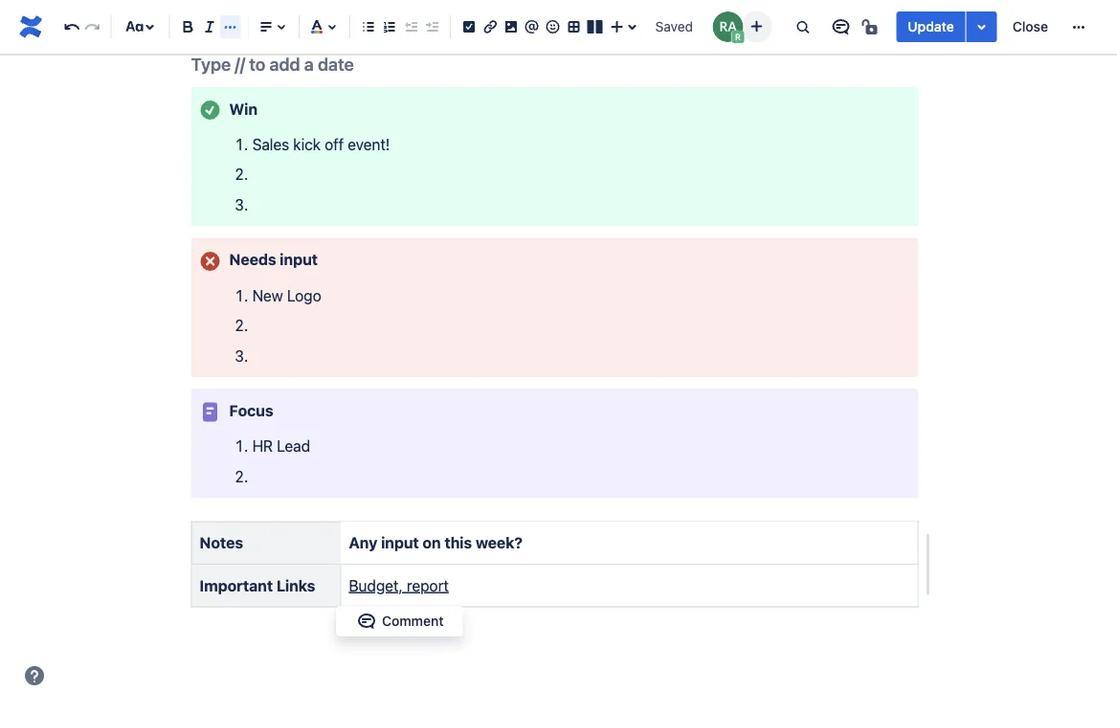 Task type: locate. For each thing, give the bounding box(es) containing it.
align left image
[[255, 15, 278, 38]]

comment button
[[344, 611, 455, 634]]

text styles image
[[123, 15, 146, 38]]

input up logo
[[280, 251, 318, 269]]

indent tab image
[[421, 15, 444, 38]]

hr
[[252, 438, 273, 456]]

more image
[[1068, 15, 1091, 38]]

confluence image
[[15, 11, 46, 42]]

0 vertical spatial input
[[280, 251, 318, 269]]

1 vertical spatial input
[[381, 534, 419, 553]]

help image
[[23, 665, 46, 688]]

emoji image
[[542, 15, 565, 38]]

input for needs
[[280, 251, 318, 269]]

budget,
[[349, 577, 403, 595]]

needs
[[229, 251, 276, 269]]

0 horizontal spatial input
[[280, 251, 318, 269]]

close button
[[1002, 11, 1060, 42]]

redo ⌘⇧z image
[[81, 15, 104, 38]]

numbered list ⌘⇧7 image
[[378, 15, 401, 38]]

comment
[[382, 614, 444, 630]]

links
[[277, 577, 315, 595]]

Main content area, start typing to enter text. text field
[[180, 0, 932, 635]]

event!
[[348, 136, 390, 154]]

input for any
[[381, 534, 419, 553]]

1 horizontal spatial input
[[381, 534, 419, 553]]

find and replace image
[[791, 15, 814, 38]]

close
[[1013, 19, 1049, 34]]

comment image
[[355, 611, 378, 634]]

new logo
[[252, 287, 321, 305]]

mention image
[[521, 15, 544, 38]]

update button
[[897, 11, 966, 42]]

panel note image
[[199, 401, 222, 424]]

report
[[407, 577, 449, 595]]

input left the on
[[381, 534, 419, 553]]

important
[[200, 577, 273, 595]]

needs input
[[229, 251, 318, 269]]

confluence image
[[15, 11, 46, 42]]

sales
[[252, 136, 289, 154]]

any
[[349, 534, 378, 553]]

input
[[280, 251, 318, 269], [381, 534, 419, 553]]

win
[[229, 100, 258, 118]]

table image
[[563, 15, 586, 38]]

bold ⌘b image
[[177, 15, 200, 38]]



Task type: describe. For each thing, give the bounding box(es) containing it.
panel success image
[[199, 99, 222, 122]]

lead
[[277, 438, 310, 456]]

any input on this week?
[[349, 534, 523, 553]]

bullet list ⌘⇧8 image
[[357, 15, 380, 38]]

action item image
[[458, 15, 481, 38]]

hr lead
[[252, 438, 310, 456]]

week?
[[476, 534, 523, 553]]

editable content region
[[160, 0, 950, 714]]

saved
[[656, 19, 694, 34]]

more formatting image
[[219, 15, 242, 38]]

focus
[[229, 402, 273, 420]]

adjust update settings image
[[971, 15, 994, 38]]

new
[[252, 287, 283, 305]]

update
[[908, 19, 955, 34]]

italic ⌘i image
[[198, 15, 221, 38]]

on
[[423, 534, 441, 553]]

logo
[[287, 287, 321, 305]]

layouts image
[[584, 15, 607, 38]]

outdent ⇧tab image
[[400, 15, 423, 38]]

undo ⌘z image
[[60, 15, 83, 38]]

invite to edit image
[[745, 15, 768, 38]]

budget, report
[[349, 577, 449, 595]]

important links
[[200, 577, 315, 595]]

this
[[445, 534, 472, 553]]

add image, video, or file image
[[500, 15, 523, 38]]

sales kick off event!
[[252, 136, 390, 154]]

comment icon image
[[830, 15, 853, 38]]

panel error image
[[199, 250, 222, 273]]

link image
[[479, 15, 502, 38]]

no restrictions image
[[860, 15, 883, 38]]

kick
[[293, 136, 321, 154]]

off
[[325, 136, 344, 154]]

ruby anderson image
[[713, 11, 744, 42]]

notes
[[200, 534, 243, 553]]



Task type: vqa. For each thing, say whether or not it's contained in the screenshot.
Panel note image
yes



